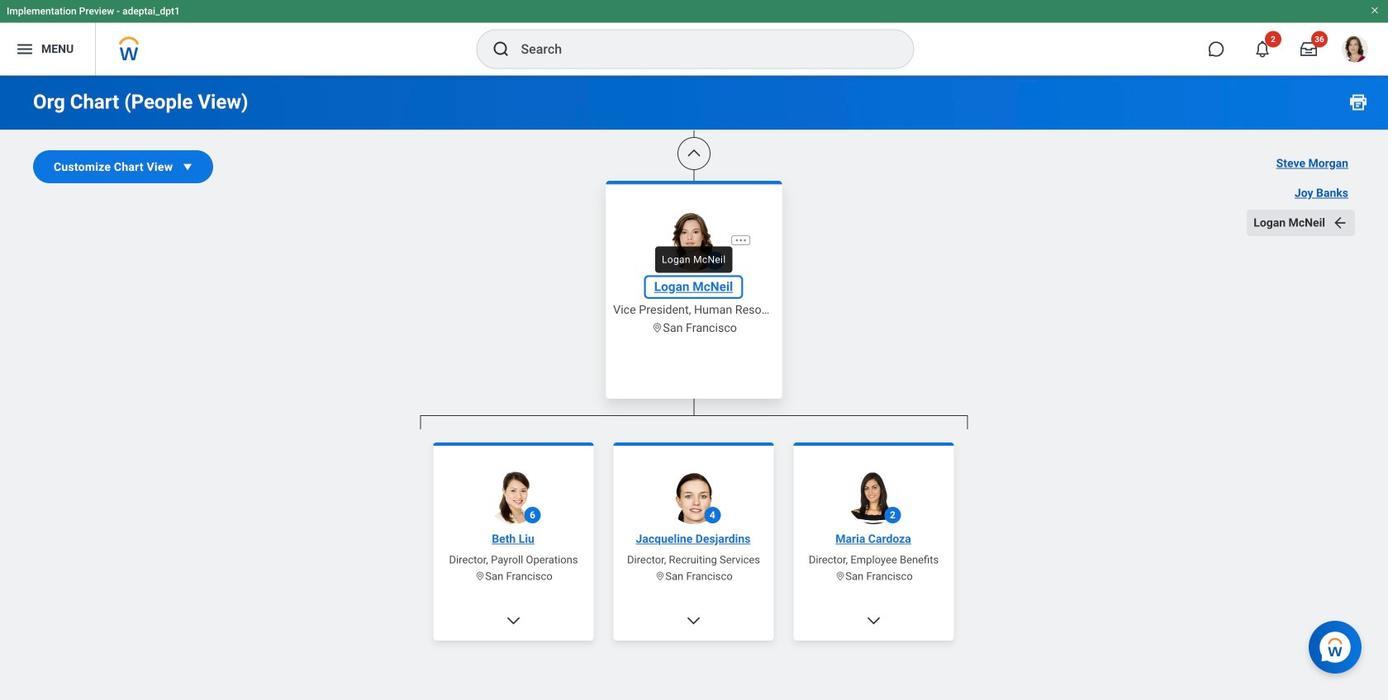 Task type: describe. For each thing, give the bounding box(es) containing it.
notifications large image
[[1255, 41, 1271, 57]]

related actions image
[[734, 234, 748, 247]]

inbox large image
[[1301, 41, 1317, 57]]

1 chevron down image from the left
[[686, 613, 702, 630]]

arrow left image
[[1332, 215, 1349, 231]]

profile logan mcneil image
[[1342, 36, 1369, 66]]

chevron up image
[[686, 145, 702, 162]]

logan mcneil, logan mcneil, 3 direct reports element
[[421, 430, 968, 701]]

justify image
[[15, 39, 35, 59]]

location image for 2nd chevron down image from the left
[[835, 572, 846, 582]]



Task type: locate. For each thing, give the bounding box(es) containing it.
0 horizontal spatial location image
[[475, 572, 486, 582]]

chevron down image
[[686, 613, 702, 630], [866, 613, 883, 630]]

2 chevron down image from the left
[[866, 613, 883, 630]]

search image
[[491, 39, 511, 59]]

1 horizontal spatial chevron down image
[[866, 613, 883, 630]]

banner
[[0, 0, 1388, 76]]

print org chart image
[[1349, 92, 1369, 112]]

caret down image
[[180, 159, 196, 175]]

1 horizontal spatial location image
[[835, 572, 846, 582]]

location image
[[475, 572, 486, 582], [835, 572, 846, 582]]

0 horizontal spatial chevron down image
[[686, 613, 702, 630]]

location image for chevron down icon
[[475, 572, 486, 582]]

1 vertical spatial location image
[[655, 572, 666, 582]]

main content
[[0, 0, 1388, 701]]

chevron down image
[[506, 613, 522, 630]]

location image
[[651, 322, 663, 334], [655, 572, 666, 582]]

2 location image from the left
[[835, 572, 846, 582]]

Search Workday  search field
[[521, 31, 880, 67]]

tooltip
[[650, 242, 738, 278]]

close environment banner image
[[1370, 5, 1380, 15]]

1 location image from the left
[[475, 572, 486, 582]]

0 vertical spatial location image
[[651, 322, 663, 334]]



Task type: vqa. For each thing, say whether or not it's contained in the screenshot.
location icon to the right
yes



